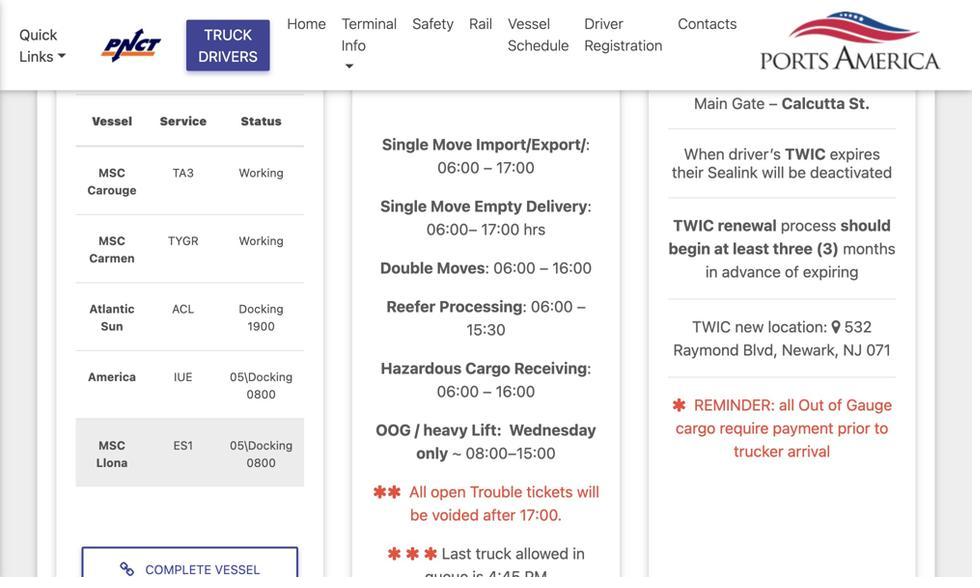 Task type: locate. For each thing, give the bounding box(es) containing it.
vessel schedule link
[[500, 5, 577, 64]]

05\docking 0800 down 1900
[[230, 370, 293, 401]]

in right allowed
[[573, 545, 585, 563]]

1 vertical spatial msc
[[99, 234, 125, 248]]

1 vertical spatial be
[[410, 506, 428, 524]]

msc for msc carmen
[[99, 234, 125, 248]]

:
[[586, 135, 590, 154], [588, 197, 592, 216], [485, 259, 490, 277], [523, 298, 527, 316], [587, 359, 591, 378]]

voided
[[432, 506, 479, 524]]

16:00 inside the : 06:00 – 16:00
[[496, 383, 535, 401]]

: inside the : 06:00 – 16:00
[[587, 359, 591, 378]]

their
[[672, 163, 704, 182]]

2 0800 from the top
[[247, 456, 276, 470]]

of down three
[[785, 262, 799, 281]]

17:00
[[496, 159, 535, 177], [481, 220, 520, 239]]

05\docking 0800 right es1
[[230, 439, 293, 470]]

all
[[409, 483, 427, 501]]

prior
[[838, 419, 870, 437]]

of
[[785, 262, 799, 281], [828, 396, 842, 414]]

0 vertical spatial will
[[762, 163, 784, 182]]

in down at
[[706, 262, 718, 281]]

vessel up schedule
[[508, 15, 550, 32]]

0 vertical spatial 05\docking
[[230, 370, 293, 384]]

be down all
[[410, 506, 428, 524]]

– down single move import/export/
[[484, 159, 492, 177]]

– inside : 06:00 – 15:30
[[577, 298, 586, 316]]

twic up deactivated on the right top of page
[[785, 145, 826, 163]]

– for 17:00
[[484, 159, 492, 177]]

1 vertical spatial will
[[577, 483, 599, 501]]

: up delivery
[[586, 135, 590, 154]]

working
[[239, 166, 284, 180], [239, 234, 284, 248]]

deactivated
[[810, 163, 892, 182]]

: inside : 06:00 – 17:00
[[586, 135, 590, 154]]

: up wednesday
[[587, 359, 591, 378]]

iue
[[174, 370, 192, 384]]

– for calcutta
[[769, 94, 778, 113]]

1 vertical spatial in
[[573, 545, 585, 563]]

last truck allowed in queue is 4:45 pm
[[425, 545, 585, 577]]

driver's
[[729, 145, 781, 163]]

single
[[382, 135, 429, 154], [380, 197, 427, 216]]

be
[[788, 163, 806, 182], [410, 506, 428, 524]]

will inside expires their sealink will be deactivated
[[762, 163, 784, 182]]

ta3
[[172, 166, 194, 180]]

05\docking down 1900
[[230, 370, 293, 384]]

atlantic
[[89, 302, 135, 316]]

: inside : 06:00 – 15:30
[[523, 298, 527, 316]]

vessel
[[508, 15, 550, 32], [92, 114, 132, 128]]

0 vertical spatial msc
[[99, 166, 125, 180]]

working down status
[[239, 166, 284, 180]]

advance
[[722, 262, 781, 281]]

1 horizontal spatial will
[[762, 163, 784, 182]]

single move empty delivery
[[380, 197, 588, 216]]

17:00 down import/export/
[[496, 159, 535, 177]]

llona
[[96, 456, 128, 470]]

out
[[799, 396, 824, 414]]

0 horizontal spatial 16:00
[[496, 383, 535, 401]]

0 vertical spatial 05\docking 0800
[[230, 370, 293, 401]]

move
[[432, 135, 472, 154], [431, 197, 471, 216]]

532 raymond blvd, newark, nj 071
[[673, 317, 891, 359]]

twic
[[785, 145, 826, 163], [673, 216, 714, 234], [692, 317, 731, 336]]

1 vertical spatial vessel
[[92, 114, 132, 128]]

: down double moves : 06:00 – 16:00 on the top of the page
[[523, 298, 527, 316]]

will
[[762, 163, 784, 182], [577, 483, 599, 501]]

16:00 down cargo
[[496, 383, 535, 401]]

carouge
[[87, 183, 137, 197]]

0 vertical spatial of
[[785, 262, 799, 281]]

0 vertical spatial 0800
[[247, 388, 276, 401]]

in
[[706, 262, 718, 281], [573, 545, 585, 563]]

should begin  at least three (3)
[[669, 216, 891, 258]]

05\docking
[[230, 370, 293, 384], [230, 439, 293, 452]]

driver registration link
[[577, 5, 670, 64]]

0 vertical spatial be
[[788, 163, 806, 182]]

of right out
[[828, 396, 842, 414]]

1 vertical spatial single
[[380, 197, 427, 216]]

blvd,
[[743, 341, 778, 359]]

msc llona
[[96, 439, 128, 470]]

1 vertical spatial 05\docking 0800
[[230, 439, 293, 470]]

1 msc from the top
[[99, 166, 125, 180]]

0 vertical spatial in
[[706, 262, 718, 281]]

17:00 down empty
[[481, 220, 520, 239]]

single move import/export/
[[382, 135, 586, 154]]

17:00.
[[520, 506, 562, 524]]

06:00 inside : 06:00 – 15:30
[[531, 298, 573, 316]]

532
[[844, 317, 872, 336]]

1 0800 from the top
[[247, 388, 276, 401]]

msc up carmen
[[99, 234, 125, 248]]

1 horizontal spatial vessel
[[508, 15, 550, 32]]

05\docking 0800
[[230, 370, 293, 401], [230, 439, 293, 470]]

: up processing
[[485, 259, 490, 277]]

05\docking right es1
[[230, 439, 293, 452]]

expires their sealink will be deactivated
[[672, 145, 892, 182]]

– down cargo
[[483, 383, 492, 401]]

last
[[442, 545, 472, 563]]

0 horizontal spatial will
[[577, 483, 599, 501]]

working up docking
[[239, 234, 284, 248]]

06:00 inside : 06:00 – 17:00
[[438, 159, 480, 177]]

working for ta3
[[239, 166, 284, 180]]

in inside last truck allowed in queue is 4:45 pm
[[573, 545, 585, 563]]

calcutta
[[782, 94, 845, 113]]

2 vertical spatial msc
[[99, 439, 125, 452]]

hazardous cargo receiving
[[381, 359, 587, 378]]

06:00 down single move import/export/
[[438, 159, 480, 177]]

1 horizontal spatial 16:00
[[552, 259, 592, 277]]

expires
[[830, 145, 880, 163]]

be down when driver's twic
[[788, 163, 806, 182]]

16:00 down delivery
[[552, 259, 592, 277]]

2 05\docking from the top
[[230, 439, 293, 452]]

: for : 06:00 – 16:00
[[587, 359, 591, 378]]

–
[[769, 94, 778, 113], [484, 159, 492, 177], [540, 259, 548, 277], [577, 298, 586, 316], [483, 383, 492, 401]]

carmen
[[89, 252, 135, 265]]

queue
[[425, 568, 468, 577]]

3 msc from the top
[[99, 439, 125, 452]]

msc up carouge
[[99, 166, 125, 180]]

twic for twic new location:
[[692, 317, 731, 336]]

: 06:00 – 15:30
[[467, 298, 586, 339]]

msc inside msc carmen
[[99, 234, 125, 248]]

quick links
[[19, 26, 57, 64]]

0 horizontal spatial in
[[573, 545, 585, 563]]

2 working from the top
[[239, 234, 284, 248]]

twic up raymond
[[692, 317, 731, 336]]

06:00 inside the : 06:00 – 16:00
[[437, 383, 479, 401]]

1 horizontal spatial of
[[828, 396, 842, 414]]

begin
[[669, 239, 711, 258]]

1 vertical spatial 16:00
[[496, 383, 535, 401]]

twic for twic renewal process
[[673, 216, 714, 234]]

0 vertical spatial move
[[432, 135, 472, 154]]

1 vertical spatial move
[[431, 197, 471, 216]]

1 working from the top
[[239, 166, 284, 180]]

1 horizontal spatial be
[[788, 163, 806, 182]]

expiring
[[803, 262, 859, 281]]

all open trouble tickets will be voided after 17:00.
[[405, 483, 599, 524]]

truck
[[476, 545, 512, 563]]

msc
[[99, 166, 125, 180], [99, 234, 125, 248], [99, 439, 125, 452]]

15:30
[[467, 321, 506, 339]]

– for 15:30
[[577, 298, 586, 316]]

0 horizontal spatial of
[[785, 262, 799, 281]]

will down when driver's twic
[[762, 163, 784, 182]]

twic up begin at the right of the page
[[673, 216, 714, 234]]

es1
[[173, 439, 193, 452]]

0 horizontal spatial vessel
[[92, 114, 132, 128]]

– inside : 06:00 – 17:00
[[484, 159, 492, 177]]

move up the 06:00–
[[431, 197, 471, 216]]

06:00 up the "receiving"
[[531, 298, 573, 316]]

msc inside msc carouge
[[99, 166, 125, 180]]

wednesday
[[509, 421, 596, 440]]

– right gate
[[769, 94, 778, 113]]

0 vertical spatial 17:00
[[496, 159, 535, 177]]

vessel inside vessel schedule
[[508, 15, 550, 32]]

0 vertical spatial single
[[382, 135, 429, 154]]

– inside the : 06:00 – 16:00
[[483, 383, 492, 401]]

be inside all open trouble tickets will be voided after 17:00.
[[410, 506, 428, 524]]

06:00
[[438, 159, 480, 177], [494, 259, 536, 277], [531, 298, 573, 316], [437, 383, 479, 401]]

: inside : 06:00– 17:00 hrs
[[588, 197, 592, 216]]

double moves : 06:00 – 16:00
[[380, 259, 592, 277]]

0 vertical spatial working
[[239, 166, 284, 180]]

1 vertical spatial 05\docking
[[230, 439, 293, 452]]

: down : 06:00 – 17:00
[[588, 197, 592, 216]]

2 vertical spatial twic
[[692, 317, 731, 336]]

1 horizontal spatial in
[[706, 262, 718, 281]]

1 vertical spatial twic
[[673, 216, 714, 234]]

links
[[19, 48, 54, 64]]

1 vertical spatial 0800
[[247, 456, 276, 470]]

docking 1900
[[239, 302, 284, 333]]

: 06:00– 17:00 hrs
[[426, 197, 592, 239]]

vessel up msc carouge
[[92, 114, 132, 128]]

should
[[841, 216, 891, 234]]

– up the "receiving"
[[577, 298, 586, 316]]

071
[[866, 341, 891, 359]]

acl
[[172, 302, 194, 316]]

06:00 down hazardous cargo receiving
[[437, 383, 479, 401]]

truck drivers
[[198, 26, 258, 64]]

0 horizontal spatial be
[[410, 506, 428, 524]]

double
[[380, 259, 433, 277]]

1 05\docking 0800 from the top
[[230, 370, 293, 401]]

0 vertical spatial vessel
[[508, 15, 550, 32]]

1 vertical spatial of
[[828, 396, 842, 414]]

2 msc from the top
[[99, 234, 125, 248]]

move up single move empty delivery
[[432, 135, 472, 154]]

1 vertical spatial 17:00
[[481, 220, 520, 239]]

least
[[733, 239, 769, 258]]

rail link
[[462, 5, 500, 42]]

1 vertical spatial working
[[239, 234, 284, 248]]

2 05\docking 0800 from the top
[[230, 439, 293, 470]]

receiving
[[514, 359, 587, 378]]

: 06:00 – 16:00
[[437, 359, 591, 401]]

1 05\docking from the top
[[230, 370, 293, 384]]

will right the tickets
[[577, 483, 599, 501]]

status
[[241, 114, 282, 128]]

msc inside msc llona
[[99, 439, 125, 452]]

msc up llona
[[99, 439, 125, 452]]

(3)
[[816, 239, 839, 258]]

allowed
[[516, 545, 569, 563]]



Task type: describe. For each thing, give the bounding box(es) containing it.
tygr
[[168, 234, 199, 248]]

05\docking 0800 for iue
[[230, 370, 293, 401]]

will inside all open trouble tickets will be voided after 17:00.
[[577, 483, 599, 501]]

open
[[431, 483, 466, 501]]

of inside all out of gauge cargo require payment prior to trucker arrival
[[828, 396, 842, 414]]

trouble
[[470, 483, 523, 501]]

05\docking for es1
[[230, 439, 293, 452]]

: 06:00 – 17:00
[[438, 135, 590, 177]]

tickets
[[527, 483, 573, 501]]

twic new location:
[[692, 317, 832, 336]]

cargo
[[676, 419, 716, 437]]

contacts link
[[670, 5, 745, 42]]

0800 for es1
[[247, 456, 276, 470]]

moves
[[437, 259, 485, 277]]

be inside expires their sealink will be deactivated
[[788, 163, 806, 182]]

in inside months in advance of expiring
[[706, 262, 718, 281]]

vessel for vessel
[[92, 114, 132, 128]]

vessel for vessel schedule
[[508, 15, 550, 32]]

require
[[720, 419, 769, 437]]

: for : 06:00 – 17:00
[[586, 135, 590, 154]]

reefer
[[386, 298, 436, 316]]

hazardous
[[381, 359, 462, 378]]

oog / heavy lift:  wednesday only
[[376, 421, 596, 463]]

– for 16:00
[[483, 383, 492, 401]]

reefer processing
[[386, 298, 523, 316]]

msc for msc carouge
[[99, 166, 125, 180]]

reminder:
[[694, 396, 775, 414]]

05\docking for iue
[[230, 370, 293, 384]]

06:00 for cargo
[[437, 383, 479, 401]]

msc carouge
[[87, 166, 137, 197]]

main
[[694, 94, 728, 113]]

06:00 for processing
[[531, 298, 573, 316]]

home link
[[279, 5, 334, 42]]

registration
[[585, 37, 663, 54]]

gate
[[732, 94, 765, 113]]

to
[[874, 419, 889, 437]]

process
[[781, 216, 837, 234]]

– down hrs
[[540, 259, 548, 277]]

all
[[779, 396, 795, 414]]

0 vertical spatial twic
[[785, 145, 826, 163]]

all out of gauge cargo require payment prior to trucker arrival
[[676, 396, 892, 460]]

location:
[[768, 317, 828, 336]]

after
[[483, 506, 516, 524]]

terminal info link
[[334, 5, 405, 85]]

17:00 inside : 06:00 – 17:00
[[496, 159, 535, 177]]

is
[[472, 568, 484, 577]]

quick links link
[[19, 23, 83, 67]]

docking
[[239, 302, 284, 316]]

17:00 inside : 06:00– 17:00 hrs
[[481, 220, 520, 239]]

main gate – calcutta st.
[[694, 94, 870, 113]]

when driver's twic
[[684, 145, 826, 163]]

single for single move import/export/
[[382, 135, 429, 154]]

safety link
[[405, 5, 462, 42]]

raymond
[[673, 341, 739, 359]]

~ 08:00–15:00
[[448, 444, 556, 463]]

0800 for iue
[[247, 388, 276, 401]]

arrival
[[788, 442, 830, 460]]

truck drivers link
[[186, 20, 270, 71]]

info
[[342, 37, 366, 54]]

06:00 down hrs
[[494, 259, 536, 277]]

hrs
[[524, 220, 546, 239]]

america
[[88, 370, 136, 384]]

nj
[[843, 341, 862, 359]]

delivery
[[526, 197, 588, 216]]

link image
[[120, 562, 142, 577]]

renewal
[[718, 216, 777, 234]]

05\docking 0800 for es1
[[230, 439, 293, 470]]

home
[[287, 15, 326, 32]]

working for tygr
[[239, 234, 284, 248]]

schedule
[[508, 37, 569, 54]]

heavy
[[423, 421, 468, 440]]

: for : 06:00 – 15:30
[[523, 298, 527, 316]]

sun
[[101, 320, 123, 333]]

move for : 06:00 – 17:00
[[432, 135, 472, 154]]

4:45
[[488, 568, 521, 577]]

contacts
[[678, 15, 737, 32]]

twic renewal process
[[673, 216, 841, 234]]

oog
[[376, 421, 411, 440]]

: for : 06:00– 17:00 hrs
[[588, 197, 592, 216]]

06:00 for move
[[438, 159, 480, 177]]

1900
[[248, 320, 275, 333]]

safety
[[412, 15, 454, 32]]

payment
[[773, 419, 834, 437]]

of inside months in advance of expiring
[[785, 262, 799, 281]]

cargo
[[465, 359, 511, 378]]

move for : 06:00– 17:00 hrs
[[431, 197, 471, 216]]

single for single move empty delivery
[[380, 197, 427, 216]]

pm
[[525, 568, 547, 577]]

atlantic sun
[[89, 302, 135, 333]]

months
[[843, 239, 896, 258]]

0 vertical spatial 16:00
[[552, 259, 592, 277]]

processing
[[439, 298, 523, 316]]

driver registration
[[585, 15, 663, 54]]

only
[[416, 444, 448, 463]]

driver
[[585, 15, 624, 32]]

quick
[[19, 26, 57, 43]]

gauge
[[847, 396, 892, 414]]

at
[[714, 239, 729, 258]]

new
[[735, 317, 764, 336]]

msc for msc llona
[[99, 439, 125, 452]]



Task type: vqa. For each thing, say whether or not it's contained in the screenshot.


